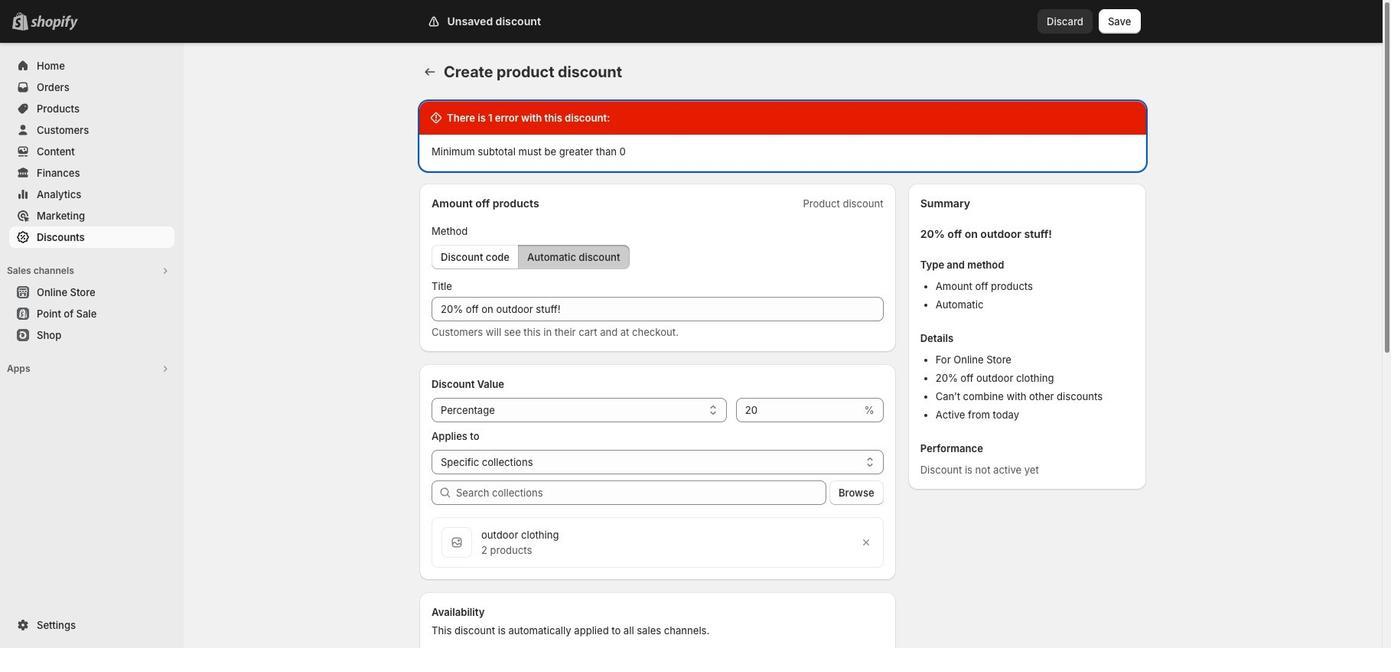 Task type: vqa. For each thing, say whether or not it's contained in the screenshot.
dialog
no



Task type: locate. For each thing, give the bounding box(es) containing it.
None text field
[[432, 297, 884, 321]]

shopify image
[[31, 15, 78, 31]]

None text field
[[736, 398, 862, 422]]

Search collections text field
[[456, 481, 827, 505]]



